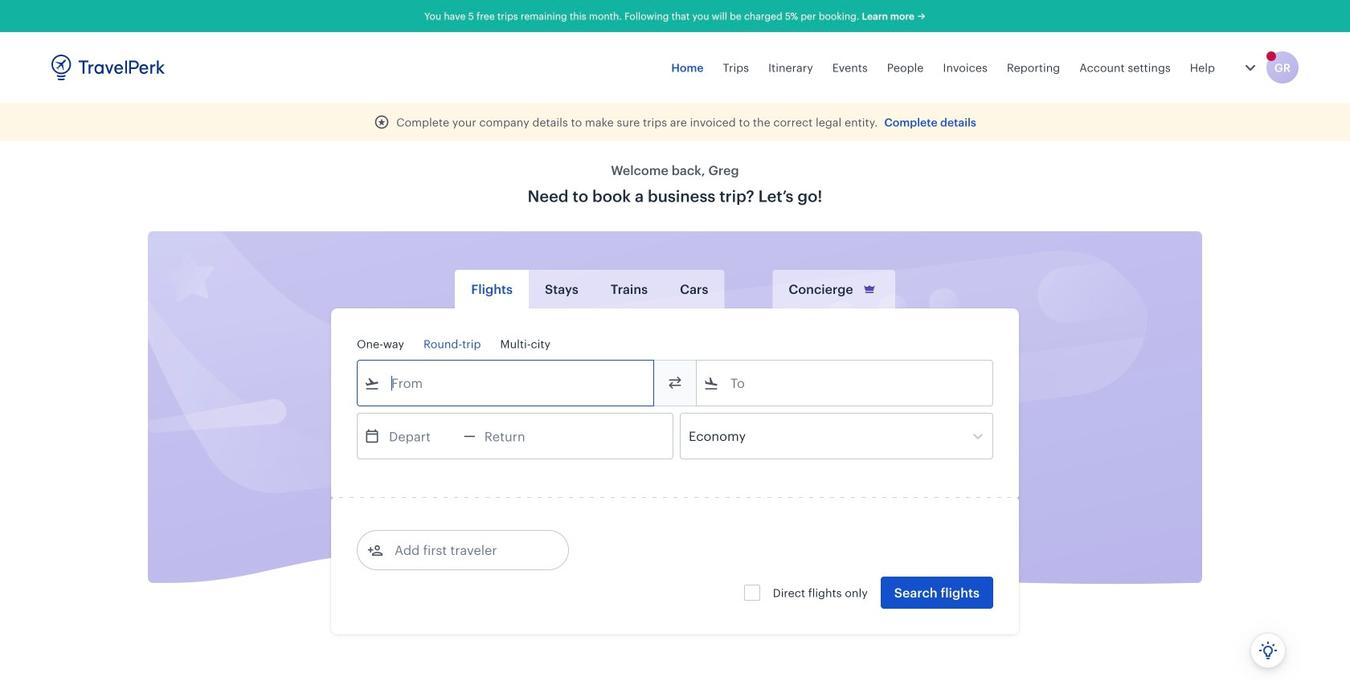 Task type: describe. For each thing, give the bounding box(es) containing it.
From search field
[[380, 371, 633, 396]]

Add first traveler search field
[[384, 538, 551, 564]]

To search field
[[720, 371, 972, 396]]



Task type: locate. For each thing, give the bounding box(es) containing it.
Return text field
[[476, 414, 559, 459]]

Depart text field
[[380, 414, 464, 459]]



